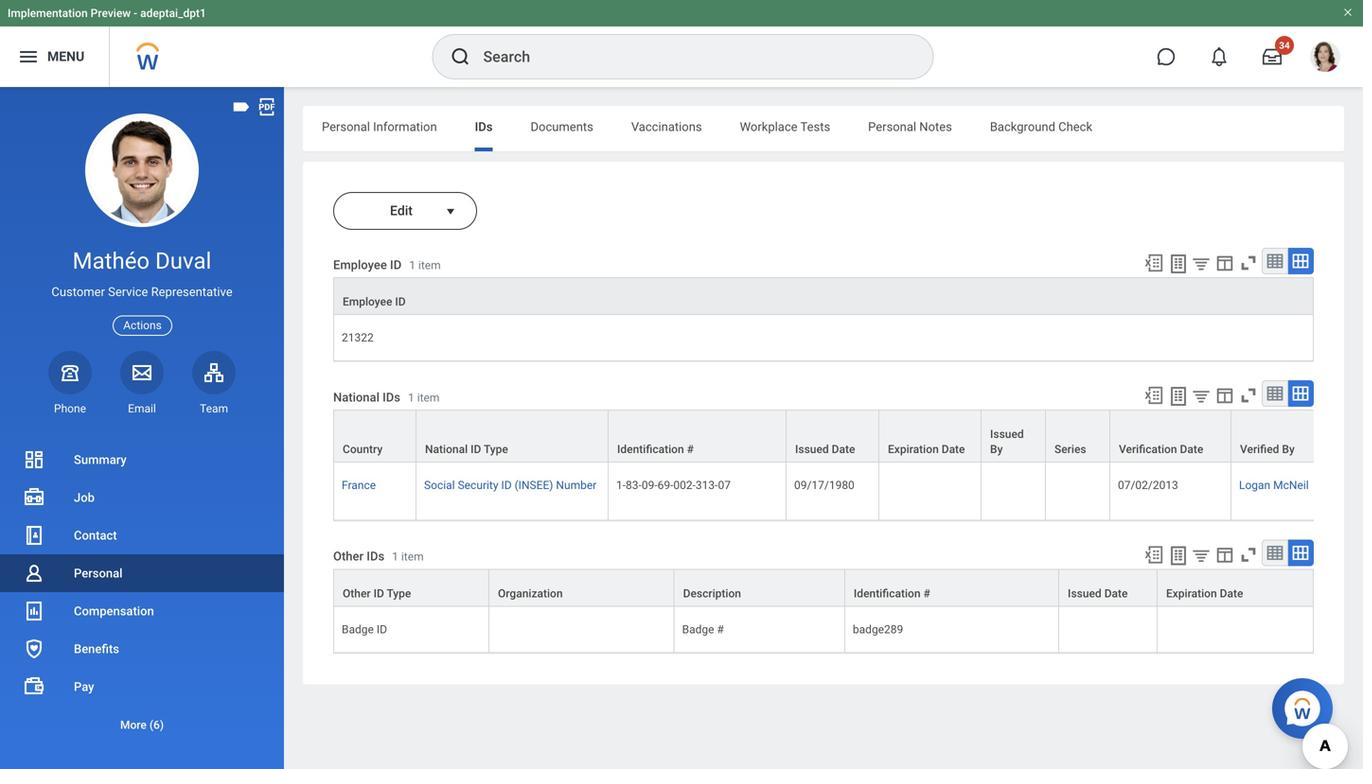 Task type: describe. For each thing, give the bounding box(es) containing it.
id for badge id
[[377, 624, 387, 637]]

2 horizontal spatial #
[[924, 588, 931, 601]]

69-
[[658, 479, 674, 493]]

profile logan mcneil image
[[1311, 42, 1341, 76]]

tests
[[801, 120, 831, 134]]

id for other id type
[[374, 588, 384, 601]]

menu button
[[0, 27, 109, 87]]

email mathéo duval element
[[120, 401, 164, 417]]

07/02/2013
[[1118, 479, 1179, 493]]

verified
[[1241, 443, 1280, 457]]

row containing badge id
[[333, 607, 1314, 654]]

date for expiration date column header
[[942, 443, 965, 457]]

fullscreen image
[[1239, 545, 1260, 566]]

phone
[[54, 402, 86, 416]]

organization button
[[490, 570, 674, 606]]

export to excel image for ids
[[1144, 545, 1165, 566]]

notifications large image
[[1210, 47, 1229, 66]]

other for id
[[343, 588, 371, 601]]

002-
[[674, 479, 696, 493]]

identification # column header
[[609, 410, 787, 463]]

1-83-09-69-002-313-07
[[617, 479, 731, 493]]

313-
[[696, 479, 718, 493]]

france
[[342, 479, 376, 493]]

id for employee id 1 item
[[390, 258, 402, 272]]

mathéo
[[73, 248, 150, 275]]

country column header
[[333, 410, 417, 463]]

series
[[1055, 443, 1087, 457]]

1 for employee id
[[409, 259, 416, 272]]

issued by button
[[982, 411, 1046, 462]]

toolbar for other ids
[[1135, 540, 1314, 570]]

34 button
[[1252, 36, 1295, 78]]

verified by
[[1241, 443, 1295, 457]]

check
[[1059, 120, 1093, 134]]

(6)
[[149, 719, 164, 733]]

mathéo duval
[[73, 248, 212, 275]]

toolbar for national ids
[[1135, 381, 1314, 410]]

07
[[718, 479, 731, 493]]

personal link
[[0, 555, 284, 593]]

row containing france
[[333, 463, 1364, 521]]

select to filter grid data image for ids
[[1191, 386, 1212, 406]]

benefits link
[[0, 631, 284, 669]]

issued for 'issued date' column header
[[795, 443, 829, 457]]

fullscreen image for id
[[1239, 253, 1260, 274]]

personal for personal information
[[322, 120, 370, 134]]

caret down image
[[439, 204, 462, 219]]

badge id
[[342, 624, 387, 637]]

ids for other ids
[[367, 550, 385, 564]]

verification date
[[1119, 443, 1204, 457]]

mcneil
[[1274, 479, 1309, 493]]

identification # for the rightmost identification # popup button
[[854, 588, 931, 601]]

other ids 1 item
[[333, 550, 424, 564]]

background
[[990, 120, 1056, 134]]

representative
[[151, 285, 233, 299]]

benefits
[[74, 643, 119, 657]]

duval
[[155, 248, 212, 275]]

pay
[[74, 680, 94, 695]]

customer service representative
[[52, 285, 233, 299]]

summary
[[74, 453, 127, 467]]

france link
[[342, 476, 376, 493]]

expand table image
[[1292, 385, 1311, 404]]

social security id (insee) number
[[424, 479, 597, 493]]

customer
[[52, 285, 105, 299]]

21322
[[342, 332, 374, 345]]

justify image
[[17, 45, 40, 68]]

national for id
[[425, 443, 468, 457]]

workplace
[[740, 120, 798, 134]]

compensation link
[[0, 593, 284, 631]]

summary link
[[0, 441, 284, 479]]

export to excel image
[[1144, 386, 1165, 406]]

issued date column header
[[787, 410, 880, 463]]

actions
[[123, 319, 162, 332]]

edit
[[390, 203, 413, 219]]

list containing summary
[[0, 441, 284, 744]]

team link
[[192, 351, 236, 417]]

identification # for identification # popup button in the column header
[[617, 443, 694, 457]]

personal notes
[[869, 120, 953, 134]]

verification date column header
[[1111, 410, 1232, 463]]

row containing other id type
[[333, 570, 1314, 607]]

id for employee id
[[395, 296, 406, 309]]

expiration for expiration date popup button to the right
[[1167, 588, 1218, 601]]

workplace tests
[[740, 120, 831, 134]]

0 vertical spatial ids
[[475, 120, 493, 134]]

personal inside "link"
[[74, 567, 123, 581]]

expand table image for employee id
[[1292, 252, 1311, 271]]

pay image
[[23, 676, 45, 699]]

83-
[[626, 479, 642, 493]]

expiration date column header
[[880, 410, 982, 463]]

contact
[[74, 529, 117, 543]]

national id type button
[[417, 411, 608, 462]]

series button
[[1046, 411, 1110, 462]]

social
[[424, 479, 455, 493]]

34
[[1280, 40, 1291, 51]]

export to worksheets image for id
[[1168, 253, 1190, 276]]

actions button
[[113, 316, 172, 336]]

national ids 1 item
[[333, 391, 440, 405]]

preview
[[91, 7, 131, 20]]

expand table image for other ids
[[1292, 544, 1311, 563]]

table image
[[1266, 385, 1285, 404]]

other id type button
[[334, 570, 489, 606]]

id for national id type
[[471, 443, 481, 457]]

tag image
[[231, 97, 252, 117]]

edit button
[[333, 192, 439, 230]]

table image for ids
[[1266, 544, 1285, 563]]

type for other id type
[[387, 588, 411, 601]]

by for issued by
[[991, 443, 1003, 457]]

badge id element
[[342, 620, 387, 637]]

badge for badge #
[[682, 624, 714, 637]]

table image for id
[[1266, 252, 1285, 271]]

mail image
[[131, 362, 153, 384]]

documents
[[531, 120, 594, 134]]

implementation
[[8, 7, 88, 20]]

personal for personal notes
[[869, 120, 917, 134]]

date for verification date column header
[[1180, 443, 1204, 457]]

1-
[[617, 479, 626, 493]]

menu
[[47, 49, 85, 65]]

notes
[[920, 120, 953, 134]]

select to filter grid data image
[[1191, 546, 1212, 566]]

ids for national ids
[[383, 391, 401, 405]]

contact link
[[0, 517, 284, 555]]



Task type: vqa. For each thing, say whether or not it's contained in the screenshot.
2nd 'HEALTHCARE FSA' from the top
no



Task type: locate. For each thing, give the bounding box(es) containing it.
adeptai_dpt1
[[140, 7, 206, 20]]

close environment banner image
[[1343, 7, 1354, 18]]

1 vertical spatial select to filter grid data image
[[1191, 386, 1212, 406]]

type down other ids 1 item
[[387, 588, 411, 601]]

item for national ids
[[417, 392, 440, 405]]

1 inside other ids 1 item
[[392, 551, 399, 564]]

0 horizontal spatial identification # button
[[609, 411, 786, 462]]

1 vertical spatial identification #
[[854, 588, 931, 601]]

0 horizontal spatial issued
[[795, 443, 829, 457]]

more (6)
[[120, 719, 164, 733]]

click to view/edit grid preferences image left table icon on the right of page
[[1215, 386, 1236, 406]]

cell
[[880, 463, 982, 521], [982, 463, 1046, 521], [1046, 463, 1111, 521], [490, 607, 675, 654], [1060, 607, 1158, 654], [1158, 607, 1314, 654]]

compensation image
[[23, 600, 45, 623]]

1 vertical spatial export to excel image
[[1144, 545, 1165, 566]]

number
[[556, 479, 597, 493]]

tab list
[[303, 106, 1345, 152]]

export to worksheets image
[[1168, 545, 1190, 568]]

1 horizontal spatial issued
[[991, 428, 1024, 441]]

issued for issued by column header
[[991, 428, 1024, 441]]

other for ids
[[333, 550, 364, 564]]

personal left notes
[[869, 120, 917, 134]]

logan mcneil
[[1240, 479, 1309, 493]]

0 vertical spatial expiration date button
[[880, 411, 981, 462]]

2 vertical spatial ids
[[367, 550, 385, 564]]

#
[[687, 443, 694, 457], [924, 588, 931, 601], [717, 624, 724, 637]]

2 click to view/edit grid preferences image from the top
[[1215, 545, 1236, 566]]

badge down description
[[682, 624, 714, 637]]

1 down edit
[[409, 259, 416, 272]]

pay link
[[0, 669, 284, 706]]

id down employee id 1 item
[[395, 296, 406, 309]]

identification for identification # popup button in the column header
[[617, 443, 684, 457]]

0 vertical spatial national
[[333, 391, 380, 405]]

employee up 21322
[[343, 296, 392, 309]]

2 vertical spatial item
[[401, 551, 424, 564]]

identification inside column header
[[617, 443, 684, 457]]

expiration
[[888, 443, 939, 457], [1167, 588, 1218, 601]]

2 vertical spatial toolbar
[[1135, 540, 1314, 570]]

type inside other id type popup button
[[387, 588, 411, 601]]

issued by column header
[[982, 410, 1046, 463]]

0 vertical spatial issued date button
[[787, 411, 879, 462]]

id inside popup button
[[374, 588, 384, 601]]

1 vertical spatial expiration
[[1167, 588, 1218, 601]]

0 horizontal spatial identification
[[617, 443, 684, 457]]

select to filter grid data image
[[1191, 254, 1212, 274], [1191, 386, 1212, 406]]

personal down contact
[[74, 567, 123, 581]]

# inside identification # column header
[[687, 443, 694, 457]]

1 vertical spatial table image
[[1266, 544, 1285, 563]]

navigation pane region
[[0, 87, 284, 770]]

issued date button inside column header
[[787, 411, 879, 462]]

fullscreen image right click to view/edit grid preferences image
[[1239, 253, 1260, 274]]

0 vertical spatial 1
[[409, 259, 416, 272]]

id
[[390, 258, 402, 272], [395, 296, 406, 309], [471, 443, 481, 457], [501, 479, 512, 493], [374, 588, 384, 601], [377, 624, 387, 637]]

item up other id type popup button
[[401, 551, 424, 564]]

export to worksheets image right export to excel image at bottom right
[[1168, 386, 1190, 408]]

item inside other ids 1 item
[[401, 551, 424, 564]]

identification
[[617, 443, 684, 457], [854, 588, 921, 601]]

expiration date button down fullscreen image
[[1158, 570, 1314, 606]]

1 horizontal spatial identification # button
[[846, 570, 1059, 606]]

1 horizontal spatial badge
[[682, 624, 714, 637]]

national up social
[[425, 443, 468, 457]]

type inside national id type popup button
[[484, 443, 508, 457]]

verified by button
[[1232, 411, 1364, 462]]

security
[[458, 479, 499, 493]]

id down other id type
[[377, 624, 387, 637]]

1
[[409, 259, 416, 272], [408, 392, 415, 405], [392, 551, 399, 564]]

description
[[683, 588, 741, 601]]

other id type
[[343, 588, 411, 601]]

expiration date button left issued by
[[880, 411, 981, 462]]

1 vertical spatial issued
[[795, 443, 829, 457]]

0 vertical spatial type
[[484, 443, 508, 457]]

1 vertical spatial toolbar
[[1135, 381, 1314, 410]]

list
[[0, 441, 284, 744]]

1 for other ids
[[392, 551, 399, 564]]

team
[[200, 402, 228, 416]]

id left (insee)
[[501, 479, 512, 493]]

more (6) button
[[0, 706, 284, 744]]

1 horizontal spatial expiration date button
[[1158, 570, 1314, 606]]

phone mathéo duval element
[[48, 401, 92, 417]]

employee inside popup button
[[343, 296, 392, 309]]

issued inside issued by popup button
[[991, 428, 1024, 441]]

tab list containing personal information
[[303, 106, 1345, 152]]

ids up other id type
[[367, 550, 385, 564]]

employee for employee id
[[343, 296, 392, 309]]

toolbar
[[1135, 248, 1314, 278], [1135, 381, 1314, 410], [1135, 540, 1314, 570]]

item for employee id
[[419, 259, 441, 272]]

verification
[[1119, 443, 1178, 457]]

click to view/edit grid preferences image for other ids
[[1215, 545, 1236, 566]]

menu banner
[[0, 0, 1364, 87]]

national up country popup button
[[333, 391, 380, 405]]

job image
[[23, 487, 45, 509]]

other up other id type
[[333, 550, 364, 564]]

national for ids
[[333, 391, 380, 405]]

table image
[[1266, 252, 1285, 271], [1266, 544, 1285, 563]]

0 horizontal spatial issued date button
[[787, 411, 879, 462]]

1 vertical spatial #
[[924, 588, 931, 601]]

export to excel image left export to worksheets icon
[[1144, 545, 1165, 566]]

0 horizontal spatial #
[[687, 443, 694, 457]]

0 horizontal spatial expiration
[[888, 443, 939, 457]]

phone button
[[48, 351, 92, 417]]

ids left documents
[[475, 120, 493, 134]]

export to worksheets image
[[1168, 253, 1190, 276], [1168, 386, 1190, 408]]

id inside popup button
[[471, 443, 481, 457]]

1 vertical spatial ids
[[383, 391, 401, 405]]

identification #
[[617, 443, 694, 457], [854, 588, 931, 601]]

by for verified by
[[1283, 443, 1295, 457]]

0 horizontal spatial expiration date button
[[880, 411, 981, 462]]

0 horizontal spatial expiration date
[[888, 443, 965, 457]]

2 vertical spatial #
[[717, 624, 724, 637]]

1 up country popup button
[[408, 392, 415, 405]]

click to view/edit grid preferences image
[[1215, 253, 1236, 274]]

compensation
[[74, 605, 154, 619]]

email button
[[120, 351, 164, 417]]

identification # button up badge289
[[846, 570, 1059, 606]]

date inside popup button
[[1180, 443, 1204, 457]]

2 horizontal spatial personal
[[869, 120, 917, 134]]

0 vertical spatial issued
[[991, 428, 1024, 441]]

0 vertical spatial expiration date
[[888, 443, 965, 457]]

view team image
[[203, 362, 225, 384]]

click to view/edit grid preferences image left fullscreen image
[[1215, 545, 1236, 566]]

(insee)
[[515, 479, 553, 493]]

identification up 09-
[[617, 443, 684, 457]]

2 vertical spatial 1
[[392, 551, 399, 564]]

country button
[[334, 411, 416, 462]]

social security id (insee) number link
[[424, 476, 597, 493]]

contact image
[[23, 525, 45, 547]]

more (6) button
[[0, 715, 284, 737]]

logan
[[1240, 479, 1271, 493]]

national inside popup button
[[425, 443, 468, 457]]

1 vertical spatial employee
[[343, 296, 392, 309]]

other inside popup button
[[343, 588, 371, 601]]

table image right click to view/edit grid preferences image
[[1266, 252, 1285, 271]]

1 vertical spatial national
[[425, 443, 468, 457]]

identification # up 09-
[[617, 443, 694, 457]]

type up 'social security id (insee) number' link
[[484, 443, 508, 457]]

1 inside employee id 1 item
[[409, 259, 416, 272]]

employee id button
[[334, 278, 1314, 314]]

1 vertical spatial click to view/edit grid preferences image
[[1215, 545, 1236, 566]]

inbox large image
[[1263, 47, 1282, 66]]

3 row from the top
[[333, 570, 1314, 607]]

1 horizontal spatial identification #
[[854, 588, 931, 601]]

issued date button
[[787, 411, 879, 462], [1060, 570, 1157, 606]]

2 badge from the left
[[682, 624, 714, 637]]

personal information
[[322, 120, 437, 134]]

fullscreen image
[[1239, 253, 1260, 274], [1239, 386, 1260, 406]]

fullscreen image for ids
[[1239, 386, 1260, 406]]

0 horizontal spatial issued date
[[795, 443, 856, 457]]

expiration date button inside column header
[[880, 411, 981, 462]]

fullscreen image left table icon on the right of page
[[1239, 386, 1260, 406]]

select to filter grid data image for id
[[1191, 254, 1212, 274]]

click to view/edit grid preferences image for national ids
[[1215, 386, 1236, 406]]

service
[[108, 285, 148, 299]]

item up national id type
[[417, 392, 440, 405]]

1 vertical spatial issued date button
[[1060, 570, 1157, 606]]

item inside national ids 1 item
[[417, 392, 440, 405]]

0 vertical spatial issued date
[[795, 443, 856, 457]]

date for 'issued date' column header
[[832, 443, 856, 457]]

employee id row
[[333, 278, 1314, 315]]

0 horizontal spatial identification #
[[617, 443, 694, 457]]

by inside issued by
[[991, 443, 1003, 457]]

2 by from the left
[[1283, 443, 1295, 457]]

id up security
[[471, 443, 481, 457]]

employee for employee id 1 item
[[333, 258, 387, 272]]

issued date
[[795, 443, 856, 457], [1068, 588, 1128, 601]]

national
[[333, 391, 380, 405], [425, 443, 468, 457]]

0 vertical spatial expand table image
[[1292, 252, 1311, 271]]

badge down other id type
[[342, 624, 374, 637]]

issued date for issued date popup button within the column header
[[795, 443, 856, 457]]

0 vertical spatial fullscreen image
[[1239, 253, 1260, 274]]

export to excel image
[[1144, 253, 1165, 274], [1144, 545, 1165, 566]]

0 vertical spatial identification # button
[[609, 411, 786, 462]]

badge289
[[853, 624, 904, 637]]

1 vertical spatial export to worksheets image
[[1168, 386, 1190, 408]]

badge
[[342, 624, 374, 637], [682, 624, 714, 637]]

job link
[[0, 479, 284, 517]]

expiration for expiration date popup button within column header
[[888, 443, 939, 457]]

1 vertical spatial type
[[387, 588, 411, 601]]

issued date inside column header
[[795, 443, 856, 457]]

1 vertical spatial 1
[[408, 392, 415, 405]]

1 vertical spatial expiration date
[[1167, 588, 1244, 601]]

identification # button inside column header
[[609, 411, 786, 462]]

other up badge id element
[[343, 588, 371, 601]]

national id type column header
[[417, 410, 609, 463]]

09-
[[642, 479, 658, 493]]

select to filter grid data image right export to excel image at bottom right
[[1191, 386, 1212, 406]]

email
[[128, 402, 156, 416]]

type
[[484, 443, 508, 457], [387, 588, 411, 601]]

1 horizontal spatial type
[[484, 443, 508, 457]]

identification up badge289
[[854, 588, 921, 601]]

identification # inside column header
[[617, 443, 694, 457]]

0 vertical spatial click to view/edit grid preferences image
[[1215, 386, 1236, 406]]

personal
[[322, 120, 370, 134], [869, 120, 917, 134], [74, 567, 123, 581]]

view printable version (pdf) image
[[257, 97, 277, 117]]

0 horizontal spatial national
[[333, 391, 380, 405]]

1 horizontal spatial expiration date
[[1167, 588, 1244, 601]]

export to worksheets image left click to view/edit grid preferences image
[[1168, 253, 1190, 276]]

id up employee id
[[390, 258, 402, 272]]

description button
[[675, 570, 845, 606]]

expiration down select to filter grid data image
[[1167, 588, 1218, 601]]

1 vertical spatial expiration date button
[[1158, 570, 1314, 606]]

item inside employee id 1 item
[[419, 259, 441, 272]]

1 horizontal spatial issued date button
[[1060, 570, 1157, 606]]

toolbar for employee id
[[1135, 248, 1314, 278]]

issued
[[991, 428, 1024, 441], [795, 443, 829, 457], [1068, 588, 1102, 601]]

1 badge from the left
[[342, 624, 374, 637]]

expand table image right click to view/edit grid preferences image
[[1292, 252, 1311, 271]]

expiration date inside column header
[[888, 443, 965, 457]]

organization
[[498, 588, 563, 601]]

select to filter grid data image left click to view/edit grid preferences image
[[1191, 254, 1212, 274]]

expand table image right fullscreen image
[[1292, 544, 1311, 563]]

identification for the rightmost identification # popup button
[[854, 588, 921, 601]]

employee id
[[343, 296, 406, 309]]

id inside popup button
[[395, 296, 406, 309]]

0 horizontal spatial badge
[[342, 624, 374, 637]]

by right expiration date column header
[[991, 443, 1003, 457]]

09/17/1980
[[795, 479, 855, 493]]

1 vertical spatial expand table image
[[1292, 544, 1311, 563]]

0 vertical spatial identification
[[617, 443, 684, 457]]

-
[[134, 7, 137, 20]]

employee up employee id
[[333, 258, 387, 272]]

job
[[74, 491, 95, 505]]

1 horizontal spatial expiration
[[1167, 588, 1218, 601]]

0 vertical spatial expiration
[[888, 443, 939, 457]]

issued inside 'issued date' column header
[[795, 443, 829, 457]]

implementation preview -   adeptai_dpt1
[[8, 7, 206, 20]]

click to view/edit grid preferences image
[[1215, 386, 1236, 406], [1215, 545, 1236, 566]]

export to excel image left click to view/edit grid preferences image
[[1144, 253, 1165, 274]]

1 for national ids
[[408, 392, 415, 405]]

0 vertical spatial export to excel image
[[1144, 253, 1165, 274]]

1 up other id type popup button
[[392, 551, 399, 564]]

information
[[373, 120, 437, 134]]

personal image
[[23, 563, 45, 585]]

date
[[832, 443, 856, 457], [942, 443, 965, 457], [1180, 443, 1204, 457], [1105, 588, 1128, 601], [1220, 588, 1244, 601]]

national id type
[[425, 443, 508, 457]]

1 by from the left
[[991, 443, 1003, 457]]

1 vertical spatial identification # button
[[846, 570, 1059, 606]]

1 horizontal spatial issued date
[[1068, 588, 1128, 601]]

expiration date down select to filter grid data image
[[1167, 588, 1244, 601]]

2 row from the top
[[333, 463, 1364, 521]]

by right verified
[[1283, 443, 1295, 457]]

row
[[333, 410, 1364, 463], [333, 463, 1364, 521], [333, 570, 1314, 607], [333, 607, 1314, 654]]

summary image
[[23, 449, 45, 472]]

team mathéo duval element
[[192, 401, 236, 417]]

row containing issued by
[[333, 410, 1364, 463]]

logan mcneil link
[[1240, 476, 1309, 493]]

other
[[333, 550, 364, 564], [343, 588, 371, 601]]

0 horizontal spatial type
[[387, 588, 411, 601]]

0 horizontal spatial personal
[[74, 567, 123, 581]]

series column header
[[1046, 410, 1111, 463]]

item for other ids
[[401, 551, 424, 564]]

1 horizontal spatial identification
[[854, 588, 921, 601]]

phone image
[[57, 362, 83, 384]]

1 vertical spatial item
[[417, 392, 440, 405]]

item down caret down image
[[419, 259, 441, 272]]

2 vertical spatial issued
[[1068, 588, 1102, 601]]

verification date button
[[1111, 411, 1231, 462]]

export to worksheets image for ids
[[1168, 386, 1190, 408]]

0 vertical spatial #
[[687, 443, 694, 457]]

expiration date
[[888, 443, 965, 457], [1167, 588, 1244, 601]]

1 vertical spatial identification
[[854, 588, 921, 601]]

identification # button up 313-
[[609, 411, 786, 462]]

badge for badge id
[[342, 624, 374, 637]]

search image
[[449, 45, 472, 68]]

expiration date left issued by
[[888, 443, 965, 457]]

1 horizontal spatial by
[[1283, 443, 1295, 457]]

table image right fullscreen image
[[1266, 544, 1285, 563]]

ids up country popup button
[[383, 391, 401, 405]]

1 vertical spatial issued date
[[1068, 588, 1128, 601]]

expiration date button
[[880, 411, 981, 462], [1158, 570, 1314, 606]]

identification # up badge289
[[854, 588, 931, 601]]

2 horizontal spatial issued
[[1068, 588, 1102, 601]]

1 horizontal spatial personal
[[322, 120, 370, 134]]

1 inside national ids 1 item
[[408, 392, 415, 405]]

employee
[[333, 258, 387, 272], [343, 296, 392, 309]]

1 vertical spatial other
[[343, 588, 371, 601]]

Search Workday  search field
[[483, 36, 894, 78]]

0 vertical spatial select to filter grid data image
[[1191, 254, 1212, 274]]

more
[[120, 719, 147, 733]]

1 vertical spatial fullscreen image
[[1239, 386, 1260, 406]]

id up badge id element
[[374, 588, 384, 601]]

0 vertical spatial item
[[419, 259, 441, 272]]

0 horizontal spatial by
[[991, 443, 1003, 457]]

1 horizontal spatial national
[[425, 443, 468, 457]]

issued date for the right issued date popup button
[[1068, 588, 1128, 601]]

1 horizontal spatial #
[[717, 624, 724, 637]]

0 vertical spatial employee
[[333, 258, 387, 272]]

0 vertical spatial table image
[[1266, 252, 1285, 271]]

benefits image
[[23, 638, 45, 661]]

0 vertical spatial toolbar
[[1135, 248, 1314, 278]]

export to excel image for id
[[1144, 253, 1165, 274]]

expiration right 'issued date' column header
[[888, 443, 939, 457]]

1 click to view/edit grid preferences image from the top
[[1215, 386, 1236, 406]]

badge #
[[682, 624, 724, 637]]

country
[[343, 443, 383, 457]]

personal left information
[[322, 120, 370, 134]]

expiration inside column header
[[888, 443, 939, 457]]

4 row from the top
[[333, 607, 1314, 654]]

ids
[[475, 120, 493, 134], [383, 391, 401, 405], [367, 550, 385, 564]]

type for national id type
[[484, 443, 508, 457]]

expand table image
[[1292, 252, 1311, 271], [1292, 544, 1311, 563]]

0 vertical spatial identification #
[[617, 443, 694, 457]]

employee id 1 item
[[333, 258, 441, 272]]

1 row from the top
[[333, 410, 1364, 463]]

issued by
[[991, 428, 1024, 457]]

0 vertical spatial export to worksheets image
[[1168, 253, 1190, 276]]

0 vertical spatial other
[[333, 550, 364, 564]]



